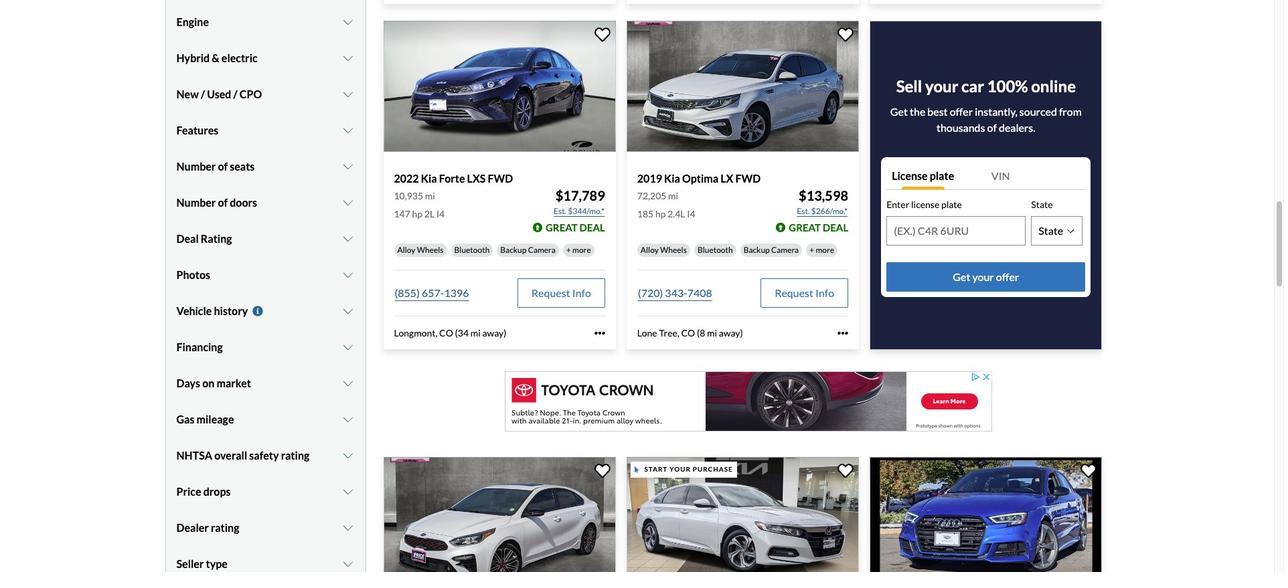 Task type: describe. For each thing, give the bounding box(es) containing it.
kia for 2022
[[421, 172, 437, 184]]

seats
[[230, 160, 255, 173]]

mileage
[[196, 413, 234, 426]]

get for get the best offer instantly, sourced from thousands of dealers.
[[890, 105, 908, 118]]

dealer
[[176, 522, 209, 534]]

rating
[[201, 232, 232, 245]]

lone tree, co (8 mi away)
[[637, 327, 743, 339]]

1 more from the left
[[572, 245, 591, 255]]

financing button
[[176, 331, 354, 364]]

tab list containing license plate
[[886, 163, 1086, 189]]

657-
[[422, 286, 444, 299]]

best
[[927, 105, 948, 118]]

2019 kia optima lx fwd
[[637, 172, 761, 184]]

your for purchase
[[670, 466, 691, 474]]

enter
[[886, 199, 909, 210]]

i4 for $13,598
[[687, 208, 695, 219]]

gas mileage button
[[176, 403, 354, 437]]

request info for 1396
[[531, 286, 591, 299]]

sell your car 100% online
[[896, 76, 1076, 96]]

features
[[176, 124, 218, 137]]

rating inside dropdown button
[[211, 522, 239, 534]]

platinum white pearl 2020 honda accord 1.5t ex-l fwd sedan front-wheel drive continuously variable transmission image
[[626, 457, 859, 572]]

&
[[212, 52, 219, 64]]

mi right (8
[[707, 327, 717, 339]]

longmont,
[[394, 327, 437, 339]]

sell
[[896, 76, 922, 96]]

deal rating button
[[176, 222, 354, 256]]

car
[[961, 76, 984, 96]]

engine
[[176, 16, 209, 28]]

forte
[[439, 172, 465, 184]]

(34
[[455, 327, 469, 339]]

est. for $13,598
[[797, 206, 810, 216]]

est. $344/mo.* button
[[553, 205, 605, 218]]

purchase
[[693, 466, 733, 474]]

1 alloy wheels from the left
[[397, 245, 444, 255]]

1 bluetooth from the left
[[454, 245, 490, 255]]

2 + more from the left
[[809, 245, 834, 255]]

2019
[[637, 172, 662, 184]]

chevron down image for financing
[[341, 342, 354, 353]]

ellipsis h image for longmont, co (34 mi away)
[[594, 328, 605, 339]]

engine button
[[176, 5, 354, 39]]

$266/mo.*
[[811, 206, 848, 216]]

1 + more from the left
[[566, 245, 591, 255]]

new
[[176, 88, 199, 101]]

info circle image
[[251, 306, 265, 317]]

10,935 mi 147 hp 2l i4
[[394, 190, 445, 219]]

2 / from the left
[[233, 88, 237, 101]]

(720)
[[638, 286, 663, 299]]

electric
[[221, 52, 257, 64]]

10,935
[[394, 190, 423, 201]]

advertisement region
[[504, 372, 992, 432]]

tree,
[[659, 327, 679, 339]]

chevron down image for number of seats
[[341, 161, 354, 172]]

(855) 657-1396
[[395, 286, 469, 299]]

(855)
[[395, 286, 420, 299]]

price
[[176, 485, 201, 498]]

of inside get the best offer instantly, sourced from thousands of dealers.
[[987, 121, 997, 134]]

hybrid
[[176, 52, 210, 64]]

type
[[206, 558, 227, 570]]

est. $266/mo.* button
[[796, 205, 848, 218]]

great for $17,789
[[546, 221, 578, 233]]

hybrid & electric button
[[176, 42, 354, 75]]

$17,789
[[555, 187, 605, 203]]

2 bluetooth from the left
[[697, 245, 733, 255]]

plate inside license plate tab
[[930, 169, 954, 182]]

chevron down image for seller type
[[341, 559, 354, 570]]

deal
[[176, 232, 199, 245]]

$344/mo.*
[[568, 206, 604, 216]]

2 co from the left
[[681, 327, 695, 339]]

offer inside button
[[996, 270, 1019, 283]]

thousands
[[937, 121, 985, 134]]

chevron down image for dealer rating
[[341, 523, 354, 534]]

seller type
[[176, 558, 227, 570]]

gas mileage
[[176, 413, 234, 426]]

2 + from the left
[[809, 245, 814, 255]]

(720) 343-7408 button
[[637, 278, 713, 308]]

2 alloy from the left
[[641, 245, 659, 255]]

enter license plate
[[886, 199, 962, 210]]

new / used / cpo button
[[176, 78, 354, 111]]

request for 7408
[[775, 286, 813, 299]]

info for (855) 657-1396
[[572, 286, 591, 299]]

get your offer button
[[886, 262, 1086, 292]]

dealer rating
[[176, 522, 239, 534]]

number of doors
[[176, 196, 257, 209]]

license plate tab
[[886, 163, 986, 189]]

(855) 657-1396 button
[[394, 278, 470, 308]]

2 wheels from the left
[[660, 245, 687, 255]]

Enter license plate field
[[887, 217, 1025, 245]]

price drops button
[[176, 475, 354, 509]]

nhtsa overall safety rating button
[[176, 439, 354, 473]]

offer inside get the best offer instantly, sourced from thousands of dealers.
[[950, 105, 973, 118]]

vehicle history button
[[176, 295, 354, 328]]

1 alloy from the left
[[397, 245, 415, 255]]

snow white pearl 2019 kia optima lx fwd sedan front-wheel drive automatic image
[[626, 21, 859, 152]]

request for 1396
[[531, 286, 570, 299]]

safety
[[249, 449, 279, 462]]

get the best offer instantly, sourced from thousands of dealers.
[[890, 105, 1082, 134]]

photos
[[176, 269, 210, 281]]

dealer rating button
[[176, 512, 354, 545]]

optima
[[682, 172, 718, 184]]

number of seats button
[[176, 150, 354, 184]]

overall
[[214, 449, 247, 462]]

chevron down image for deal rating
[[341, 234, 354, 244]]

license
[[892, 169, 928, 182]]

instantly,
[[975, 105, 1017, 118]]

mouse pointer image
[[635, 467, 639, 473]]

state
[[1031, 199, 1053, 210]]

request info for 7408
[[775, 286, 834, 299]]

info for (720) 343-7408
[[815, 286, 834, 299]]

1 camera from the left
[[528, 245, 556, 255]]

start your purchase
[[644, 466, 733, 474]]

license plate
[[892, 169, 954, 182]]

blue 2019 audi s3 2.0t quattro premium plus awd sedan all-wheel drive 7-speed automatic image
[[870, 457, 1102, 572]]

financing
[[176, 341, 223, 354]]



Task type: vqa. For each thing, say whether or not it's contained in the screenshot.
72,205 MI 185 HP 2.4L I4
yes



Task type: locate. For each thing, give the bounding box(es) containing it.
chevron down image inside features dropdown button
[[341, 125, 354, 136]]

chevron down image for engine
[[341, 17, 354, 28]]

wheels down 2.4l on the top right of the page
[[660, 245, 687, 255]]

deal for $17,789
[[579, 221, 605, 233]]

chevron down image inside photos dropdown button
[[341, 270, 354, 281]]

est. down $17,789
[[554, 206, 567, 216]]

2 hp from the left
[[655, 208, 666, 219]]

2 fwd from the left
[[735, 172, 761, 184]]

0 horizontal spatial deal
[[579, 221, 605, 233]]

2 camera from the left
[[771, 245, 799, 255]]

1 number from the top
[[176, 160, 216, 173]]

1 horizontal spatial request info
[[775, 286, 834, 299]]

chevron down image
[[341, 17, 354, 28], [341, 89, 354, 100], [341, 125, 354, 136], [341, 161, 354, 172], [341, 198, 354, 208], [341, 234, 354, 244], [341, 270, 354, 281], [341, 306, 354, 317], [341, 487, 354, 498]]

alloy
[[397, 245, 415, 255], [641, 245, 659, 255]]

chevron down image for new / used / cpo
[[341, 89, 354, 100]]

8 chevron down image from the top
[[341, 306, 354, 317]]

features button
[[176, 114, 354, 147]]

2 request info button from the left
[[761, 278, 848, 308]]

chevron down image for photos
[[341, 270, 354, 281]]

2022 kia forte lxs fwd
[[394, 172, 513, 184]]

/ left cpo
[[233, 88, 237, 101]]

mi right the (34
[[470, 327, 481, 339]]

chevron down image inside 'engine' "dropdown button"
[[341, 17, 354, 28]]

100%
[[987, 76, 1028, 96]]

co left (8
[[681, 327, 695, 339]]

request info button for (855) 657-1396
[[517, 278, 605, 308]]

get inside get the best offer instantly, sourced from thousands of dealers.
[[890, 105, 908, 118]]

7408
[[687, 286, 712, 299]]

1 away) from the left
[[482, 327, 506, 339]]

2 i4 from the left
[[687, 208, 695, 219]]

offer
[[950, 105, 973, 118], [996, 270, 1019, 283]]

2 chevron down image from the top
[[341, 342, 354, 353]]

snow white pearl 2021 kia forte gt fwd sedan front-wheel drive automatic image
[[383, 457, 616, 572]]

great deal
[[546, 221, 605, 233], [789, 221, 848, 233]]

number for number of doors
[[176, 196, 216, 209]]

1 deal from the left
[[579, 221, 605, 233]]

backup camera down est. $266/mo.* button
[[744, 245, 799, 255]]

seller
[[176, 558, 204, 570]]

0 horizontal spatial + more
[[566, 245, 591, 255]]

get down enter license plate field
[[953, 270, 970, 283]]

0 vertical spatial get
[[890, 105, 908, 118]]

backup camera down est. $344/mo.* button
[[500, 245, 556, 255]]

hp inside 10,935 mi 147 hp 2l i4
[[412, 208, 422, 219]]

1 + from the left
[[566, 245, 571, 255]]

2 away) from the left
[[719, 327, 743, 339]]

1 horizontal spatial deal
[[823, 221, 848, 233]]

147
[[394, 208, 410, 219]]

i4 right 2.4l on the top right of the page
[[687, 208, 695, 219]]

0 horizontal spatial great deal
[[546, 221, 605, 233]]

0 vertical spatial offer
[[950, 105, 973, 118]]

1 horizontal spatial rating
[[281, 449, 309, 462]]

est. down $13,598
[[797, 206, 810, 216]]

1 horizontal spatial est.
[[797, 206, 810, 216]]

vin tab
[[986, 163, 1086, 189]]

1 great deal from the left
[[546, 221, 605, 233]]

6 chevron down image from the top
[[341, 523, 354, 534]]

1 vertical spatial your
[[972, 270, 994, 283]]

hp
[[412, 208, 422, 219], [655, 208, 666, 219]]

1 horizontal spatial bluetooth
[[697, 245, 733, 255]]

2.4l
[[668, 208, 685, 219]]

1 horizontal spatial great
[[789, 221, 821, 233]]

number up deal rating in the left top of the page
[[176, 196, 216, 209]]

1 vertical spatial number
[[176, 196, 216, 209]]

alloy wheels down 2l
[[397, 245, 444, 255]]

3 chevron down image from the top
[[341, 378, 354, 389]]

lone
[[637, 327, 657, 339]]

your for offer
[[972, 270, 994, 283]]

2 vertical spatial of
[[218, 196, 228, 209]]

2 request from the left
[[775, 286, 813, 299]]

$17,789 est. $344/mo.*
[[554, 187, 605, 216]]

i4 inside 10,935 mi 147 hp 2l i4
[[436, 208, 445, 219]]

0 vertical spatial plate
[[930, 169, 954, 182]]

2 more from the left
[[816, 245, 834, 255]]

great deal down est. $344/mo.* button
[[546, 221, 605, 233]]

2 request info from the left
[[775, 286, 834, 299]]

co left the (34
[[439, 327, 453, 339]]

1 horizontal spatial away)
[[719, 327, 743, 339]]

get
[[890, 105, 908, 118], [953, 270, 970, 283]]

2 number from the top
[[176, 196, 216, 209]]

days
[[176, 377, 200, 390]]

0 vertical spatial of
[[987, 121, 997, 134]]

0 horizontal spatial your
[[670, 466, 691, 474]]

great down est. $266/mo.* button
[[789, 221, 821, 233]]

wheels
[[417, 245, 444, 255], [660, 245, 687, 255]]

license
[[911, 199, 939, 210]]

0 horizontal spatial kia
[[421, 172, 437, 184]]

on
[[202, 377, 214, 390]]

used
[[207, 88, 231, 101]]

0 horizontal spatial offer
[[950, 105, 973, 118]]

2 info from the left
[[815, 286, 834, 299]]

1 horizontal spatial wheels
[[660, 245, 687, 255]]

camera down est. $266/mo.* button
[[771, 245, 799, 255]]

est. for $17,789
[[554, 206, 567, 216]]

vin
[[991, 169, 1010, 182]]

rating inside dropdown button
[[281, 449, 309, 462]]

0 horizontal spatial bluetooth
[[454, 245, 490, 255]]

more down est. $266/mo.* button
[[816, 245, 834, 255]]

chevron down image inside nhtsa overall safety rating dropdown button
[[341, 451, 354, 461]]

vehicle
[[176, 305, 212, 317]]

1 horizontal spatial + more
[[809, 245, 834, 255]]

ellipsis h image for lone tree, co (8 mi away)
[[838, 328, 848, 339]]

1 est. from the left
[[554, 206, 567, 216]]

1 co from the left
[[439, 327, 453, 339]]

2 great deal from the left
[[789, 221, 848, 233]]

fwd right lxs
[[488, 172, 513, 184]]

rating
[[281, 449, 309, 462], [211, 522, 239, 534]]

chevron down image for number of doors
[[341, 198, 354, 208]]

number for number of seats
[[176, 160, 216, 173]]

0 horizontal spatial co
[[439, 327, 453, 339]]

0 horizontal spatial info
[[572, 286, 591, 299]]

chevron down image for features
[[341, 125, 354, 136]]

2 alloy wheels from the left
[[641, 245, 687, 255]]

0 horizontal spatial more
[[572, 245, 591, 255]]

aurora black 2022 kia forte lxs fwd sedan front-wheel drive automatic image
[[383, 21, 616, 152]]

of for seats
[[218, 160, 228, 173]]

fwd right lx
[[735, 172, 761, 184]]

1 ellipsis h image from the left
[[594, 328, 605, 339]]

0 horizontal spatial away)
[[482, 327, 506, 339]]

mi inside "72,205 mi 185 hp 2.4l i4"
[[668, 190, 678, 201]]

1 horizontal spatial offer
[[996, 270, 1019, 283]]

get your offer
[[953, 270, 1019, 283]]

2 backup camera from the left
[[744, 245, 799, 255]]

deal for $13,598
[[823, 221, 848, 233]]

2 horizontal spatial your
[[972, 270, 994, 283]]

0 horizontal spatial /
[[201, 88, 205, 101]]

1 great from the left
[[546, 221, 578, 233]]

rating right safety
[[281, 449, 309, 462]]

0 horizontal spatial est.
[[554, 206, 567, 216]]

hybrid & electric
[[176, 52, 257, 64]]

72,205
[[637, 190, 666, 201]]

1 horizontal spatial info
[[815, 286, 834, 299]]

fwd for 2019 kia optima lx fwd
[[735, 172, 761, 184]]

kia right 2019
[[664, 172, 680, 184]]

start your purchase link
[[626, 457, 862, 572]]

request info button
[[517, 278, 605, 308], [761, 278, 848, 308]]

1 horizontal spatial get
[[953, 270, 970, 283]]

request info button for (720) 343-7408
[[761, 278, 848, 308]]

backup
[[500, 245, 526, 255], [744, 245, 770, 255]]

new / used / cpo
[[176, 88, 262, 101]]

more down est. $344/mo.* button
[[572, 245, 591, 255]]

0 horizontal spatial get
[[890, 105, 908, 118]]

cpo
[[240, 88, 262, 101]]

nhtsa overall safety rating
[[176, 449, 309, 462]]

1 vertical spatial get
[[953, 270, 970, 283]]

chevron down image for days on market
[[341, 378, 354, 389]]

kia for 2019
[[664, 172, 680, 184]]

0 horizontal spatial request info
[[531, 286, 591, 299]]

est. inside $13,598 est. $266/mo.*
[[797, 206, 810, 216]]

plate right license
[[941, 199, 962, 210]]

0 horizontal spatial request
[[531, 286, 570, 299]]

great deal for $13,598
[[789, 221, 848, 233]]

bluetooth up 7408
[[697, 245, 733, 255]]

5 chevron down image from the top
[[341, 198, 354, 208]]

185
[[637, 208, 654, 219]]

1 horizontal spatial kia
[[664, 172, 680, 184]]

1 horizontal spatial backup
[[744, 245, 770, 255]]

chevron down image for gas mileage
[[341, 415, 354, 425]]

1 vertical spatial plate
[[941, 199, 962, 210]]

/ right new
[[201, 88, 205, 101]]

1 horizontal spatial great deal
[[789, 221, 848, 233]]

chevron down image inside days on market dropdown button
[[341, 378, 354, 389]]

deal down $344/mo.*
[[579, 221, 605, 233]]

1 request info button from the left
[[517, 278, 605, 308]]

bluetooth up 1396
[[454, 245, 490, 255]]

1 horizontal spatial request info button
[[761, 278, 848, 308]]

0 horizontal spatial backup
[[500, 245, 526, 255]]

more
[[572, 245, 591, 255], [816, 245, 834, 255]]

chevron down image for hybrid & electric
[[341, 53, 354, 64]]

great down est. $344/mo.* button
[[546, 221, 578, 233]]

hp for $17,789
[[412, 208, 422, 219]]

0 horizontal spatial +
[[566, 245, 571, 255]]

0 horizontal spatial hp
[[412, 208, 422, 219]]

1 horizontal spatial co
[[681, 327, 695, 339]]

chevron down image inside number of seats dropdown button
[[341, 161, 354, 172]]

+ more down est. $266/mo.* button
[[809, 245, 834, 255]]

0 horizontal spatial request info button
[[517, 278, 605, 308]]

alloy down the 147
[[397, 245, 415, 255]]

1 horizontal spatial your
[[925, 76, 958, 96]]

(8
[[697, 327, 705, 339]]

your for car
[[925, 76, 958, 96]]

1 backup camera from the left
[[500, 245, 556, 255]]

chevron down image inside hybrid & electric dropdown button
[[341, 53, 354, 64]]

days on market
[[176, 377, 251, 390]]

great deal down est. $266/mo.* button
[[789, 221, 848, 233]]

5 chevron down image from the top
[[341, 451, 354, 461]]

fwd
[[488, 172, 513, 184], [735, 172, 761, 184]]

history
[[214, 305, 248, 317]]

fwd for 2022 kia forte lxs fwd
[[488, 172, 513, 184]]

your
[[925, 76, 958, 96], [972, 270, 994, 283], [670, 466, 691, 474]]

away)
[[482, 327, 506, 339], [719, 327, 743, 339]]

7 chevron down image from the top
[[341, 270, 354, 281]]

chevron down image inside 'price drops' dropdown button
[[341, 487, 354, 498]]

deal down $266/mo.*
[[823, 221, 848, 233]]

1 backup from the left
[[500, 245, 526, 255]]

1 horizontal spatial more
[[816, 245, 834, 255]]

0 horizontal spatial camera
[[528, 245, 556, 255]]

tab list
[[886, 163, 1086, 189]]

1 horizontal spatial i4
[[687, 208, 695, 219]]

$13,598
[[799, 187, 848, 203]]

get left the
[[890, 105, 908, 118]]

+ more
[[566, 245, 591, 255], [809, 245, 834, 255]]

chevron down image inside new / used / cpo dropdown button
[[341, 89, 354, 100]]

1396
[[444, 286, 469, 299]]

mi up 2.4l on the top right of the page
[[668, 190, 678, 201]]

your inside button
[[972, 270, 994, 283]]

of inside 'number of doors' dropdown button
[[218, 196, 228, 209]]

kia right the 2022
[[421, 172, 437, 184]]

0 vertical spatial number
[[176, 160, 216, 173]]

co
[[439, 327, 453, 339], [681, 327, 695, 339]]

0 horizontal spatial rating
[[211, 522, 239, 534]]

0 horizontal spatial wheels
[[417, 245, 444, 255]]

get inside button
[[953, 270, 970, 283]]

1 horizontal spatial alloy
[[641, 245, 659, 255]]

1 horizontal spatial +
[[809, 245, 814, 255]]

away) right the (34
[[482, 327, 506, 339]]

1 vertical spatial of
[[218, 160, 228, 173]]

chevron down image inside "seller type" dropdown button
[[341, 559, 354, 570]]

2l
[[424, 208, 435, 219]]

0 horizontal spatial alloy
[[397, 245, 415, 255]]

request
[[531, 286, 570, 299], [775, 286, 813, 299]]

9 chevron down image from the top
[[341, 487, 354, 498]]

0 horizontal spatial i4
[[436, 208, 445, 219]]

nhtsa
[[176, 449, 212, 462]]

of left seats
[[218, 160, 228, 173]]

alloy down 185
[[641, 245, 659, 255]]

great for $13,598
[[789, 221, 821, 233]]

0 horizontal spatial ellipsis h image
[[594, 328, 605, 339]]

1 horizontal spatial fwd
[[735, 172, 761, 184]]

i4 for $17,789
[[436, 208, 445, 219]]

1 hp from the left
[[412, 208, 422, 219]]

2 backup from the left
[[744, 245, 770, 255]]

i4 right 2l
[[436, 208, 445, 219]]

chevron down image inside gas mileage dropdown button
[[341, 415, 354, 425]]

0 vertical spatial your
[[925, 76, 958, 96]]

1 request from the left
[[531, 286, 570, 299]]

rating right "dealer"
[[211, 522, 239, 534]]

chevron down image inside deal rating dropdown button
[[341, 234, 354, 244]]

get for get your offer
[[953, 270, 970, 283]]

hp right 185
[[655, 208, 666, 219]]

2022
[[394, 172, 419, 184]]

+ more down est. $344/mo.* button
[[566, 245, 591, 255]]

1 kia from the left
[[421, 172, 437, 184]]

72,205 mi 185 hp 2.4l i4
[[637, 190, 695, 219]]

2 vertical spatial your
[[670, 466, 691, 474]]

great deal for $17,789
[[546, 221, 605, 233]]

4 chevron down image from the top
[[341, 415, 354, 425]]

alloy wheels down 2.4l on the top right of the page
[[641, 245, 687, 255]]

hp for $13,598
[[655, 208, 666, 219]]

camera down est. $344/mo.* button
[[528, 245, 556, 255]]

chevron down image
[[341, 53, 354, 64], [341, 342, 354, 353], [341, 378, 354, 389], [341, 415, 354, 425], [341, 451, 354, 461], [341, 523, 354, 534], [341, 559, 354, 570]]

1 horizontal spatial request
[[775, 286, 813, 299]]

1 horizontal spatial hp
[[655, 208, 666, 219]]

1 info from the left
[[572, 286, 591, 299]]

plate right 'license'
[[930, 169, 954, 182]]

1 chevron down image from the top
[[341, 17, 354, 28]]

photos button
[[176, 259, 354, 292]]

number down features
[[176, 160, 216, 173]]

of for doors
[[218, 196, 228, 209]]

2 deal from the left
[[823, 221, 848, 233]]

1 vertical spatial rating
[[211, 522, 239, 534]]

number of doors button
[[176, 186, 354, 220]]

343-
[[665, 286, 687, 299]]

+ down est. $266/mo.* button
[[809, 245, 814, 255]]

0 horizontal spatial backup camera
[[500, 245, 556, 255]]

of inside number of seats dropdown button
[[218, 160, 228, 173]]

2 chevron down image from the top
[[341, 89, 354, 100]]

mi up 2l
[[425, 190, 435, 201]]

market
[[217, 377, 251, 390]]

wheels down 2l
[[417, 245, 444, 255]]

your right start
[[670, 466, 691, 474]]

ellipsis h image
[[594, 328, 605, 339], [838, 328, 848, 339]]

1 horizontal spatial /
[[233, 88, 237, 101]]

1 horizontal spatial camera
[[771, 245, 799, 255]]

1 i4 from the left
[[436, 208, 445, 219]]

chevron down image for price drops
[[341, 487, 354, 498]]

the
[[910, 105, 925, 118]]

6 chevron down image from the top
[[341, 234, 354, 244]]

1 horizontal spatial ellipsis h image
[[838, 328, 848, 339]]

1 horizontal spatial alloy wheels
[[641, 245, 687, 255]]

hp left 2l
[[412, 208, 422, 219]]

1 fwd from the left
[[488, 172, 513, 184]]

2 kia from the left
[[664, 172, 680, 184]]

number
[[176, 160, 216, 173], [176, 196, 216, 209]]

0 horizontal spatial alloy wheels
[[397, 245, 444, 255]]

of left doors
[[218, 196, 228, 209]]

chevron down image inside dealer rating dropdown button
[[341, 523, 354, 534]]

doors
[[230, 196, 257, 209]]

bluetooth
[[454, 245, 490, 255], [697, 245, 733, 255]]

chevron down image inside 'vehicle history' dropdown button
[[341, 306, 354, 317]]

0 horizontal spatial great
[[546, 221, 578, 233]]

1 wheels from the left
[[417, 245, 444, 255]]

lxs
[[467, 172, 486, 184]]

from
[[1059, 105, 1082, 118]]

0 horizontal spatial fwd
[[488, 172, 513, 184]]

longmont, co (34 mi away)
[[394, 327, 506, 339]]

days on market button
[[176, 367, 354, 400]]

mi inside 10,935 mi 147 hp 2l i4
[[425, 190, 435, 201]]

1 vertical spatial offer
[[996, 270, 1019, 283]]

$13,598 est. $266/mo.*
[[797, 187, 848, 216]]

gas
[[176, 413, 194, 426]]

2 ellipsis h image from the left
[[838, 328, 848, 339]]

chevron down image inside financing dropdown button
[[341, 342, 354, 353]]

est. inside "$17,789 est. $344/mo.*"
[[554, 206, 567, 216]]

away) right (8
[[719, 327, 743, 339]]

plate
[[930, 169, 954, 182], [941, 199, 962, 210]]

chevron down image inside 'number of doors' dropdown button
[[341, 198, 354, 208]]

4 chevron down image from the top
[[341, 161, 354, 172]]

your down enter license plate field
[[972, 270, 994, 283]]

2 great from the left
[[789, 221, 821, 233]]

chevron down image for nhtsa overall safety rating
[[341, 451, 354, 461]]

vehicle history
[[176, 305, 248, 317]]

hp inside "72,205 mi 185 hp 2.4l i4"
[[655, 208, 666, 219]]

1 horizontal spatial backup camera
[[744, 245, 799, 255]]

+ down est. $344/mo.* button
[[566, 245, 571, 255]]

0 vertical spatial rating
[[281, 449, 309, 462]]

of down instantly,
[[987, 121, 997, 134]]

1 chevron down image from the top
[[341, 53, 354, 64]]

7 chevron down image from the top
[[341, 559, 354, 570]]

your up best
[[925, 76, 958, 96]]

2 est. from the left
[[797, 206, 810, 216]]

i4 inside "72,205 mi 185 hp 2.4l i4"
[[687, 208, 695, 219]]

online
[[1031, 76, 1076, 96]]

3 chevron down image from the top
[[341, 125, 354, 136]]

1 / from the left
[[201, 88, 205, 101]]

1 request info from the left
[[531, 286, 591, 299]]



